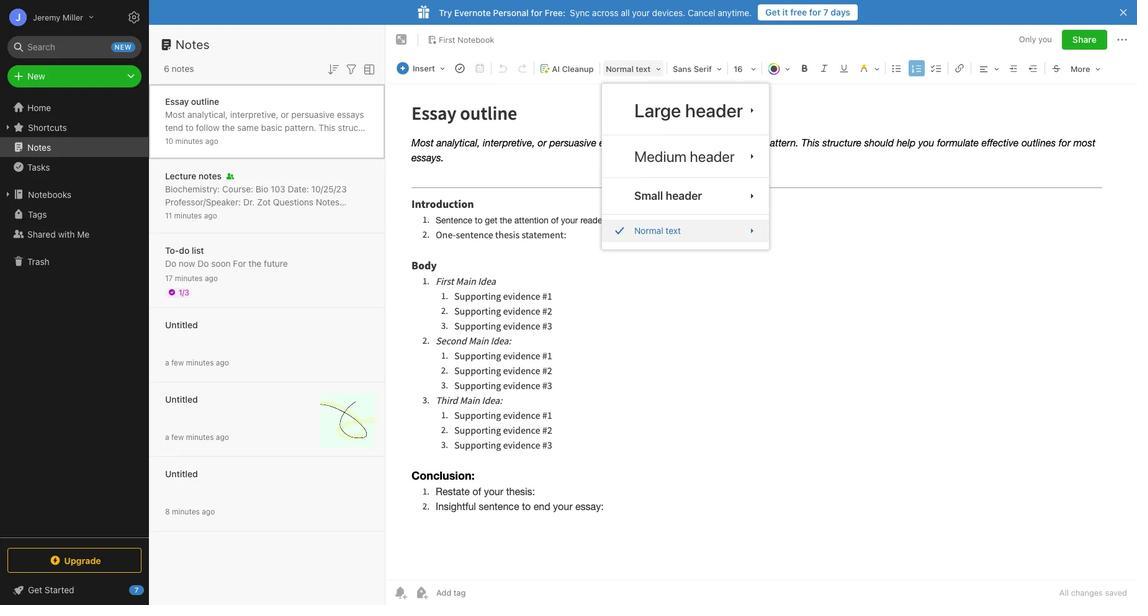 Task type: vqa. For each thing, say whether or not it's contained in the screenshot.
Background Image
no



Task type: locate. For each thing, give the bounding box(es) containing it.
notes inside biochemistry: course: bio 103 date: 10/25/23 professor/speaker: dr. zot questions notes summary
[[316, 196, 340, 207]]

ai cleanup button
[[536, 60, 598, 78]]

try
[[439, 7, 452, 18]]

0 vertical spatial few
[[171, 358, 184, 367]]

to-do list do now do soon for the future
[[165, 245, 288, 268]]

0 horizontal spatial normal
[[606, 64, 634, 74]]

header
[[685, 99, 743, 121], [690, 148, 735, 165], [666, 189, 702, 202]]

for for 7
[[809, 7, 821, 17]]

1 horizontal spatial normal
[[634, 225, 663, 236]]

upgrade
[[64, 555, 101, 566]]

0 horizontal spatial get
[[28, 585, 42, 595]]

get it free for 7 days
[[765, 7, 850, 17]]

1 horizontal spatial notes
[[176, 37, 210, 52]]

tree containing home
[[0, 97, 149, 537]]

2 few from the top
[[171, 432, 184, 442]]

1 horizontal spatial get
[[765, 7, 780, 17]]

tags button
[[0, 204, 148, 224]]

do down to-
[[165, 258, 176, 268]]

Sort options field
[[326, 61, 341, 77]]

italic image
[[816, 60, 833, 77]]

bulleted list image
[[888, 60, 906, 77]]

notes inside tree
[[27, 142, 51, 152]]

most
[[179, 148, 199, 159]]

for inside button
[[809, 7, 821, 17]]

Insert field
[[394, 60, 449, 77]]

7
[[823, 7, 828, 17], [135, 586, 139, 594]]

interpretive,
[[230, 109, 278, 119]]

do down list
[[198, 258, 209, 268]]

medium header
[[634, 148, 735, 165]]

shared with me
[[27, 229, 90, 239]]

notes down "10/25/23"
[[316, 196, 340, 207]]

a
[[165, 358, 169, 367], [165, 432, 169, 442]]

Heading level field
[[601, 60, 665, 78]]

notes up biochemistry:
[[199, 170, 222, 181]]

16
[[734, 64, 743, 74]]

this
[[319, 122, 336, 133]]

pattern.
[[285, 122, 316, 133]]

0 vertical spatial notes
[[172, 63, 194, 74]]

normal right 'cleanup'
[[606, 64, 634, 74]]

3 untitled from the top
[[165, 468, 198, 479]]

tend
[[165, 122, 183, 133]]

1 horizontal spatial do
[[198, 258, 209, 268]]

started
[[45, 585, 74, 595]]

2 [object object] field from the top
[[602, 220, 769, 242]]

1 vertical spatial you
[[232, 135, 247, 146]]

0 vertical spatial a
[[165, 358, 169, 367]]

notes right 6
[[172, 63, 194, 74]]

small
[[634, 189, 663, 202]]

essay
[[165, 96, 189, 106]]

try evernote personal for free: sync across all your devices. cancel anytime.
[[439, 7, 752, 18]]

0 horizontal spatial notes
[[172, 63, 194, 74]]

1 vertical spatial normal
[[634, 225, 663, 236]]

8
[[165, 507, 170, 516]]

1 vertical spatial the
[[249, 258, 261, 268]]

outdent image
[[1025, 60, 1042, 77]]

ture
[[165, 122, 362, 146]]

0 vertical spatial [object object] field
[[602, 91, 769, 130]]

1 horizontal spatial for
[[531, 7, 542, 18]]

sync
[[570, 7, 590, 18]]

0 horizontal spatial notes
[[27, 142, 51, 152]]

1 horizontal spatial you
[[1038, 34, 1052, 44]]

for down 10 at the left of page
[[165, 148, 176, 159]]

0 vertical spatial notes
[[176, 37, 210, 52]]

1 horizontal spatial text
[[666, 225, 681, 236]]

2 do from the left
[[198, 258, 209, 268]]

trash
[[27, 256, 49, 267]]

sans
[[673, 64, 692, 74]]

normal text inside normal text field
[[606, 64, 651, 74]]

notes up tasks
[[27, 142, 51, 152]]

1 do from the left
[[165, 258, 176, 268]]

0 vertical spatial header
[[685, 99, 743, 121]]

0 vertical spatial you
[[1038, 34, 1052, 44]]

lecture notes
[[165, 170, 222, 181]]

2 untitled from the top
[[165, 394, 198, 404]]

1 horizontal spatial the
[[249, 258, 261, 268]]

large
[[634, 99, 681, 121]]

1 vertical spatial a
[[165, 432, 169, 442]]

[object object] field containing normal text
[[602, 220, 769, 242]]

1 vertical spatial few
[[171, 432, 184, 442]]

1 vertical spatial notes
[[199, 170, 222, 181]]

0 horizontal spatial do
[[165, 258, 176, 268]]

medium header link
[[602, 140, 769, 173]]

More field
[[1066, 60, 1105, 78]]

more
[[1071, 64, 1090, 74]]

sans serif
[[673, 64, 712, 74]]

More actions field
[[1115, 30, 1130, 50]]

the up help on the left top of the page
[[222, 122, 235, 133]]

Highlight field
[[854, 60, 884, 78]]

minutes for 11
[[174, 211, 202, 220]]

ai cleanup
[[552, 64, 594, 74]]

task image
[[451, 60, 469, 77]]

0 vertical spatial 7
[[823, 7, 828, 17]]

the right for
[[249, 258, 261, 268]]

expand note image
[[394, 32, 409, 47]]

notes up the '6 notes' in the left of the page
[[176, 37, 210, 52]]

summary
[[165, 209, 203, 220]]

1 vertical spatial untitled
[[165, 394, 198, 404]]

get for get it free for 7 days
[[765, 7, 780, 17]]

2 vertical spatial untitled
[[165, 468, 198, 479]]

1 horizontal spatial 7
[[823, 7, 828, 17]]

untitled for few
[[165, 394, 198, 404]]

1/3
[[179, 288, 189, 297]]

checklist image
[[928, 60, 945, 77]]

minutes
[[175, 136, 203, 146], [174, 211, 202, 220], [175, 273, 203, 283], [186, 358, 214, 367], [186, 432, 214, 442], [172, 507, 200, 516]]

free
[[790, 7, 807, 17]]

7 left days
[[823, 7, 828, 17]]

1 vertical spatial normal text
[[634, 225, 681, 236]]

2 vertical spatial notes
[[316, 196, 340, 207]]

header down serif
[[685, 99, 743, 121]]

2 horizontal spatial notes
[[316, 196, 340, 207]]

0 vertical spatial untitled
[[165, 319, 198, 330]]

6 notes
[[164, 63, 194, 74]]

1 [object object] field from the top
[[602, 91, 769, 130]]

with
[[58, 229, 75, 239]]

for right free
[[809, 7, 821, 17]]

[object Object] field
[[602, 91, 769, 130], [602, 220, 769, 242]]

tree
[[0, 97, 149, 537]]

Alignment field
[[973, 60, 1004, 78]]

it
[[782, 7, 788, 17]]

saved
[[1105, 588, 1127, 598]]

1 vertical spatial [object object] field
[[602, 220, 769, 242]]

1 vertical spatial a few minutes ago
[[165, 432, 229, 442]]

for left free:
[[531, 7, 542, 18]]

untitled
[[165, 319, 198, 330], [165, 394, 198, 404], [165, 468, 198, 479]]

few
[[171, 358, 184, 367], [171, 432, 184, 442]]

header up small header link
[[690, 148, 735, 165]]

[object object] field down sans
[[602, 91, 769, 130]]

trash link
[[0, 251, 148, 271]]

across
[[592, 7, 619, 18]]

shortcuts
[[28, 122, 67, 133]]

get inside the 'help and learning task checklist' field
[[28, 585, 42, 595]]

click to collapse image
[[144, 582, 154, 597]]

text down small header
[[666, 225, 681, 236]]

you right the only
[[1038, 34, 1052, 44]]

0 vertical spatial normal
[[606, 64, 634, 74]]

1 vertical spatial get
[[28, 585, 42, 595]]

formulate
[[249, 135, 287, 146]]

get left started
[[28, 585, 42, 595]]

7 left click to collapse icon
[[135, 586, 139, 594]]

personal
[[493, 7, 529, 18]]

normal inside field
[[606, 64, 634, 74]]

notes
[[176, 37, 210, 52], [27, 142, 51, 152], [316, 196, 340, 207]]

normal text right 'cleanup'
[[606, 64, 651, 74]]

...
[[201, 148, 208, 159]]

first notebook button
[[423, 31, 499, 48]]

normal down 'small'
[[634, 225, 663, 236]]

1 horizontal spatial notes
[[199, 170, 222, 181]]

changes
[[1071, 588, 1103, 598]]

ai
[[552, 64, 560, 74]]

the
[[222, 122, 235, 133], [249, 258, 261, 268]]

0 vertical spatial get
[[765, 7, 780, 17]]

zot
[[257, 196, 271, 207]]

normal text down 'small'
[[634, 225, 681, 236]]

Font family field
[[668, 60, 726, 78]]

outline
[[191, 96, 219, 106]]

17
[[165, 273, 173, 283]]

1 vertical spatial header
[[690, 148, 735, 165]]

0 vertical spatial normal text
[[606, 64, 651, 74]]

cancel
[[688, 7, 715, 18]]

settings image
[[127, 10, 142, 25]]

10
[[165, 136, 173, 146]]

shared
[[27, 229, 56, 239]]

text left sans
[[636, 64, 651, 74]]

biochemistry:
[[165, 183, 220, 194]]

dropdown list menu
[[602, 91, 769, 242]]

normal text
[[606, 64, 651, 74], [634, 225, 681, 236]]

same
[[237, 122, 259, 133]]

future
[[264, 258, 288, 268]]

ago for 8 minutes ago
[[202, 507, 215, 516]]

the inside to-do list do now do soon for the future
[[249, 258, 261, 268]]

do
[[179, 245, 189, 255]]

tags
[[28, 209, 47, 219]]

text inside normal text field
[[636, 64, 651, 74]]

0 horizontal spatial you
[[232, 135, 247, 146]]

1 a from the top
[[165, 358, 169, 367]]

get inside button
[[765, 7, 780, 17]]

0 horizontal spatial text
[[636, 64, 651, 74]]

2 horizontal spatial for
[[809, 7, 821, 17]]

thumbnail image
[[320, 393, 375, 447]]

you inside most analytical, interpretive, or persuasive essays tend to follow the same basic pattern. this struc ture should help you formulate effective outlines for most ...
[[232, 135, 247, 146]]

0 vertical spatial a few minutes ago
[[165, 358, 229, 367]]

get left it
[[765, 7, 780, 17]]

Account field
[[0, 5, 94, 30]]

[object Object] field
[[602, 183, 769, 209]]

1 vertical spatial text
[[666, 225, 681, 236]]

minutes for 10
[[175, 136, 203, 146]]

you down same
[[232, 135, 247, 146]]

0 vertical spatial the
[[222, 122, 235, 133]]

tasks button
[[0, 157, 148, 177]]

0 horizontal spatial 7
[[135, 586, 139, 594]]

1 vertical spatial 7
[[135, 586, 139, 594]]

shortcuts button
[[0, 117, 148, 137]]

get
[[765, 7, 780, 17], [28, 585, 42, 595]]

small header link
[[602, 183, 769, 209]]

0 vertical spatial text
[[636, 64, 651, 74]]

2 vertical spatial header
[[666, 189, 702, 202]]

View options field
[[359, 61, 377, 77]]

for
[[809, 7, 821, 17], [531, 7, 542, 18], [165, 148, 176, 159]]

do
[[165, 258, 176, 268], [198, 258, 209, 268]]

header up normal text link in the top of the page
[[666, 189, 702, 202]]

[object object] field down small header link
[[602, 220, 769, 242]]

Search text field
[[16, 36, 133, 58]]

17 minutes ago
[[165, 273, 218, 283]]

Font size field
[[729, 60, 760, 78]]

professor/speaker:
[[165, 196, 241, 207]]

me
[[77, 229, 90, 239]]

for for free:
[[531, 7, 542, 18]]

0 horizontal spatial for
[[165, 148, 176, 159]]

0 horizontal spatial the
[[222, 122, 235, 133]]

first notebook
[[439, 35, 494, 44]]

1 vertical spatial notes
[[27, 142, 51, 152]]

all
[[621, 7, 630, 18]]



Task type: describe. For each thing, give the bounding box(es) containing it.
expand notebooks image
[[3, 189, 13, 199]]

biochemistry: course: bio 103 date: 10/25/23 professor/speaker: dr. zot questions notes summary
[[165, 183, 347, 220]]

strikethrough image
[[1048, 60, 1065, 77]]

miller
[[63, 12, 83, 22]]

ago for 17 minutes ago
[[205, 273, 218, 283]]

get for get started
[[28, 585, 42, 595]]

new
[[115, 43, 132, 51]]

medium
[[634, 148, 687, 165]]

large header link
[[602, 91, 769, 130]]

minutes for 8
[[172, 507, 200, 516]]

7 inside button
[[823, 7, 828, 17]]

first
[[439, 35, 455, 44]]

devices.
[[652, 7, 685, 18]]

all changes saved
[[1059, 588, 1127, 598]]

home link
[[0, 97, 149, 117]]

untitled for minutes
[[165, 468, 198, 479]]

minutes for 17
[[175, 273, 203, 283]]

ago for 11 minutes ago
[[204, 211, 217, 220]]

Add filters field
[[344, 61, 359, 77]]

new search field
[[16, 36, 135, 58]]

notebooks
[[28, 189, 71, 200]]

the inside most analytical, interpretive, or persuasive essays tend to follow the same basic pattern. this struc ture should help you formulate effective outlines for most ...
[[222, 122, 235, 133]]

text inside normal text link
[[666, 225, 681, 236]]

help
[[213, 135, 230, 146]]

header for small header
[[666, 189, 702, 202]]

numbered list image
[[908, 60, 925, 77]]

103
[[271, 183, 285, 194]]

or
[[281, 109, 289, 119]]

dr.
[[243, 196, 255, 207]]

more actions image
[[1115, 32, 1130, 47]]

11
[[165, 211, 172, 220]]

1 few from the top
[[171, 358, 184, 367]]

all
[[1059, 588, 1069, 598]]

lecture
[[165, 170, 196, 181]]

normal text inside normal text link
[[634, 225, 681, 236]]

most analytical, interpretive, or persuasive essays tend to follow the same basic pattern. this struc ture should help you formulate effective outlines for most ...
[[165, 109, 364, 159]]

share
[[1073, 34, 1097, 45]]

Note Editor text field
[[385, 84, 1137, 580]]

follow
[[196, 122, 220, 133]]

add tag image
[[414, 585, 429, 600]]

notebooks link
[[0, 184, 148, 204]]

note list element
[[149, 25, 385, 605]]

home
[[27, 102, 51, 113]]

bold image
[[796, 60, 813, 77]]

get started
[[28, 585, 74, 595]]

8 minutes ago
[[165, 507, 215, 516]]

only
[[1019, 34, 1036, 44]]

notebook
[[458, 35, 494, 44]]

normal text menu item
[[602, 220, 769, 242]]

Add tag field
[[435, 587, 528, 598]]

2 a from the top
[[165, 432, 169, 442]]

upgrade button
[[7, 548, 142, 573]]

normal inside menu item
[[634, 225, 663, 236]]

notes for lecture notes
[[199, 170, 222, 181]]

days
[[831, 7, 850, 17]]

notes for 6 notes
[[172, 63, 194, 74]]

most
[[165, 109, 185, 119]]

for
[[233, 258, 246, 268]]

you inside note window element
[[1038, 34, 1052, 44]]

10/25/23
[[311, 183, 347, 194]]

1 untitled from the top
[[165, 319, 198, 330]]

1 a few minutes ago from the top
[[165, 358, 229, 367]]

questions
[[273, 196, 313, 207]]

serif
[[694, 64, 712, 74]]

small header
[[634, 189, 702, 202]]

course: bio
[[222, 183, 268, 194]]

notes link
[[0, 137, 148, 157]]

[object Object] field
[[602, 140, 769, 173]]

note window element
[[385, 25, 1137, 605]]

6
[[164, 63, 169, 74]]

header for medium header
[[690, 148, 735, 165]]

7 inside the 'help and learning task checklist' field
[[135, 586, 139, 594]]

share button
[[1062, 30, 1107, 50]]

jeremy miller
[[33, 12, 83, 22]]

11 minutes ago
[[165, 211, 217, 220]]

persuasive
[[291, 109, 335, 119]]

should
[[183, 135, 210, 146]]

jeremy
[[33, 12, 60, 22]]

Font color field
[[763, 60, 794, 78]]

2 a few minutes ago from the top
[[165, 432, 229, 442]]

indent image
[[1005, 60, 1022, 77]]

underline image
[[835, 60, 853, 77]]

ago for 10 minutes ago
[[205, 136, 218, 146]]

essays
[[337, 109, 364, 119]]

add a reminder image
[[393, 585, 408, 600]]

analytical,
[[187, 109, 228, 119]]

your
[[632, 7, 650, 18]]

tasks
[[27, 162, 50, 172]]

evernote
[[454, 7, 491, 18]]

insert link image
[[951, 60, 968, 77]]

header for large header
[[685, 99, 743, 121]]

new
[[27, 71, 45, 81]]

Help and Learning task checklist field
[[0, 580, 149, 600]]

soon
[[211, 258, 231, 268]]

insert
[[413, 63, 435, 73]]

[object object] field containing large header
[[602, 91, 769, 130]]

add filters image
[[344, 62, 359, 77]]

outlines
[[327, 135, 359, 146]]

shared with me link
[[0, 224, 148, 244]]

free:
[[545, 7, 566, 18]]

date:
[[288, 183, 309, 194]]

anytime.
[[718, 7, 752, 18]]

for inside most analytical, interpretive, or persuasive essays tend to follow the same basic pattern. this struc ture should help you formulate effective outlines for most ...
[[165, 148, 176, 159]]

get it free for 7 days button
[[758, 4, 858, 20]]

only you
[[1019, 34, 1052, 44]]



